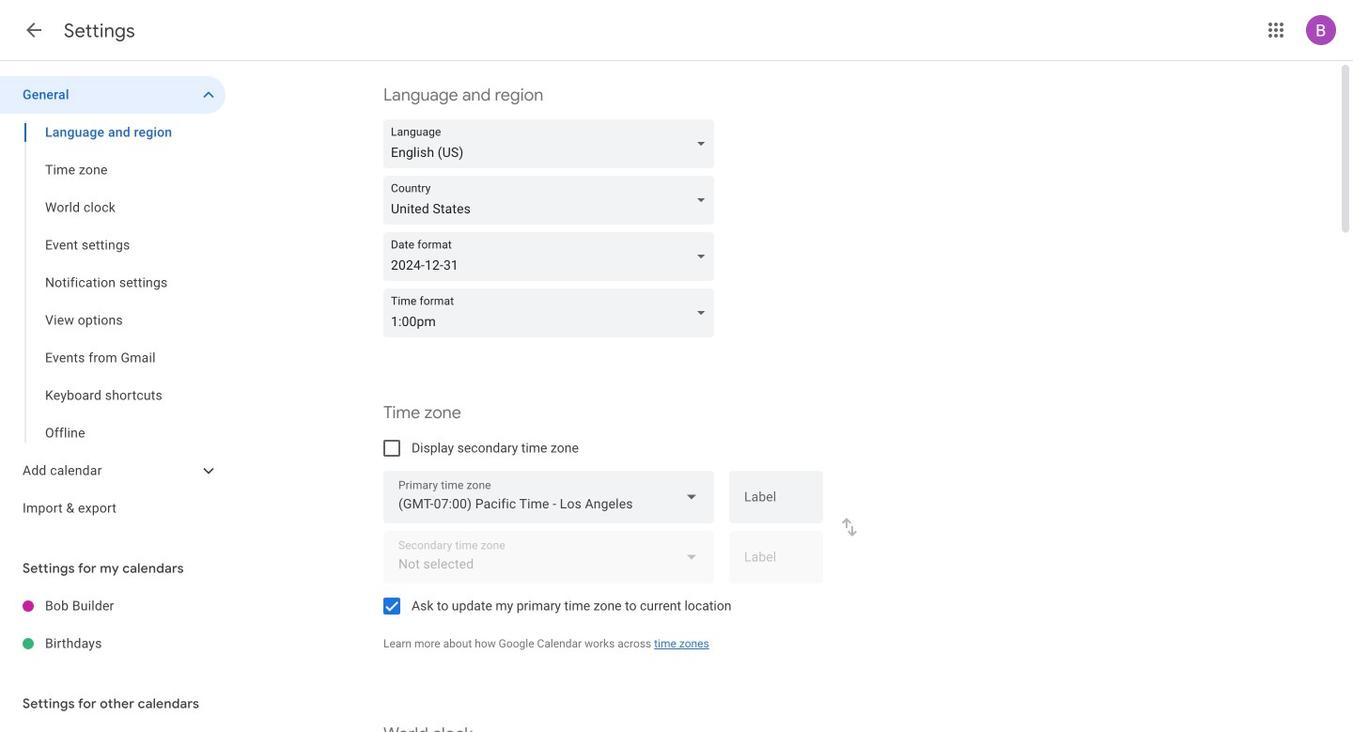 Task type: vqa. For each thing, say whether or not it's contained in the screenshot.
28 element
no



Task type: locate. For each thing, give the bounding box(es) containing it.
1 vertical spatial tree
[[0, 587, 226, 663]]

group
[[0, 114, 226, 452]]

birthdays tree item
[[0, 625, 226, 663]]

Label for secondary time zone. text field
[[744, 551, 808, 577]]

heading
[[64, 19, 135, 43]]

2 tree from the top
[[0, 587, 226, 663]]

go back image
[[23, 19, 45, 41]]

None field
[[383, 119, 722, 168], [383, 176, 722, 225], [383, 232, 722, 281], [383, 289, 722, 337], [383, 471, 714, 524], [383, 119, 722, 168], [383, 176, 722, 225], [383, 232, 722, 281], [383, 289, 722, 337], [383, 471, 714, 524]]

0 vertical spatial tree
[[0, 76, 226, 527]]

tree
[[0, 76, 226, 527], [0, 587, 226, 663]]



Task type: describe. For each thing, give the bounding box(es) containing it.
1 tree from the top
[[0, 76, 226, 527]]

Label for primary time zone. text field
[[744, 491, 808, 517]]

bob builder tree item
[[0, 587, 226, 625]]

general tree item
[[0, 76, 226, 114]]



